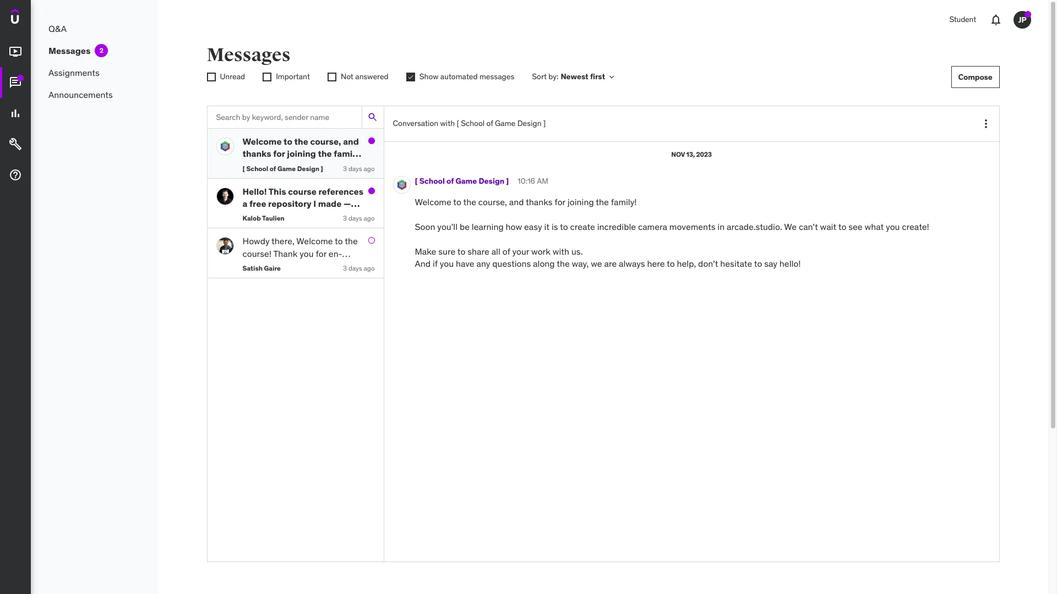 Task type: describe. For each thing, give the bounding box(es) containing it.
design inside [ school of game design ] link
[[479, 176, 505, 186]]

1 vertical spatial design
[[297, 165, 319, 173]]

camera
[[638, 221, 668, 232]]

2 medium image from the top
[[9, 76, 22, 89]]

ago for satish gaire
[[364, 264, 375, 273]]

3 for satish gaire
[[343, 264, 347, 273]]

0 vertical spatial [ school of game design ]
[[243, 165, 323, 173]]

you inside make sure to share all of your work with us. and if you have any questions along the way, we are always here to help, don't hesitate to say hello!
[[440, 258, 454, 269]]

compose link
[[952, 66, 1000, 88]]

1 horizontal spatial [
[[415, 176, 418, 186]]

announcements link
[[31, 84, 158, 106]]

we
[[591, 258, 602, 269]]

incredible
[[598, 221, 636, 232]]

in
[[718, 221, 725, 232]]

don't
[[699, 258, 719, 269]]

are
[[605, 258, 617, 269]]

hello!
[[780, 258, 801, 269]]

work
[[532, 246, 551, 257]]

kalob taulien
[[243, 214, 285, 223]]

soon
[[415, 221, 435, 232]]

if
[[433, 258, 438, 269]]

1 medium image from the top
[[9, 45, 22, 58]]

assignments link
[[31, 62, 158, 84]]

automated
[[441, 72, 478, 82]]

of up taulien
[[270, 165, 276, 173]]

days for kalob taulien
[[349, 214, 362, 223]]

not
[[341, 72, 354, 82]]

create
[[570, 221, 595, 232]]

of up welcome
[[447, 176, 454, 186]]

nov
[[672, 150, 685, 159]]

make sure to share all of your work with us. and if you have any questions along the way, we are always here to help, don't hesitate to say hello!
[[415, 246, 801, 269]]

say
[[765, 258, 778, 269]]

0 horizontal spatial the
[[463, 197, 476, 208]]

4 medium image from the top
[[9, 138, 22, 151]]

10:16 am
[[518, 176, 549, 186]]

2023
[[696, 150, 712, 159]]

1 vertical spatial game
[[278, 165, 296, 173]]

how
[[506, 221, 522, 232]]

have
[[456, 258, 475, 269]]

2 horizontal spatial game
[[495, 119, 516, 128]]

wait
[[821, 221, 837, 232]]

to down [ school of game design ] link
[[454, 197, 462, 208]]

0 vertical spatial you
[[886, 221, 900, 232]]

student
[[950, 14, 977, 24]]

sure
[[439, 246, 456, 257]]

not answered
[[341, 72, 389, 82]]

compose
[[959, 72, 993, 82]]

for
[[555, 197, 566, 208]]

days for satish gaire
[[349, 264, 362, 273]]

udemy image
[[11, 9, 61, 28]]

0 vertical spatial school
[[461, 119, 485, 128]]

create!
[[902, 221, 930, 232]]

messages
[[480, 72, 515, 82]]

2 xsmall image from the left
[[263, 73, 272, 82]]

xsmall image for not answered
[[328, 73, 337, 82]]

any
[[477, 258, 491, 269]]

hesitate
[[721, 258, 753, 269]]

kalob
[[243, 214, 261, 223]]

xsmall image for show automated messages
[[406, 73, 415, 82]]

am
[[537, 176, 549, 186]]

satish gaire
[[243, 264, 281, 273]]

assignments
[[48, 67, 100, 78]]

by:
[[549, 72, 559, 82]]

it
[[544, 221, 550, 232]]

thanks
[[526, 197, 553, 208]]

important
[[276, 72, 310, 82]]

of down 'messages'
[[487, 119, 493, 128]]

always
[[619, 258, 645, 269]]

and
[[509, 197, 524, 208]]

to right is on the top
[[560, 221, 568, 232]]

3 for [ school of game design ]
[[343, 165, 347, 173]]

you'll
[[438, 221, 458, 232]]

3 days ago for kalob taulien
[[343, 214, 375, 223]]

first
[[590, 72, 605, 82]]

way,
[[572, 258, 589, 269]]

jp
[[1019, 15, 1027, 25]]

satish
[[243, 264, 263, 273]]

learning
[[472, 221, 504, 232]]

see
[[849, 221, 863, 232]]

1 horizontal spatial messages
[[207, 44, 291, 67]]

unread
[[220, 72, 245, 82]]

to left say
[[755, 258, 763, 269]]

0 horizontal spatial [
[[243, 165, 245, 173]]

days for [ school of game design ]
[[349, 165, 362, 173]]

sort by: newest first
[[532, 72, 605, 82]]

share
[[468, 246, 490, 257]]

answered
[[355, 72, 389, 82]]

q&a
[[48, 23, 67, 34]]

student link
[[943, 7, 983, 33]]

conversation
[[393, 119, 439, 128]]



Task type: locate. For each thing, give the bounding box(es) containing it.
1 horizontal spatial school
[[420, 176, 445, 186]]

1 vertical spatial [ school of game design ]
[[415, 176, 509, 186]]

1 ago from the top
[[364, 165, 375, 173]]

sort
[[532, 72, 547, 82]]

soon you'll be learning how easy it is to create incredible camera movements in arcade.studio. we can't wait to see what you create!
[[415, 221, 932, 232]]

0 vertical spatial design
[[518, 119, 542, 128]]

13,
[[687, 150, 695, 159]]

of inside make sure to share all of your work with us. and if you have any questions along the way, we are always here to help, don't hesitate to say hello!
[[503, 246, 510, 257]]

[ right conversation
[[457, 119, 459, 128]]

with right conversation
[[440, 119, 455, 128]]

3 days from the top
[[349, 264, 362, 273]]

family!
[[611, 197, 637, 208]]

game down 'messages'
[[495, 119, 516, 128]]

jp link
[[1010, 7, 1036, 33]]

messages up assignments at left top
[[48, 45, 91, 56]]

conversation actions image
[[980, 117, 993, 131]]

xsmall image left the "important"
[[263, 73, 272, 82]]

0 vertical spatial with
[[440, 119, 455, 128]]

1 vertical spatial 3 days ago
[[343, 214, 375, 223]]

1 3 from the top
[[343, 165, 347, 173]]

ago for [ school of game design ]
[[364, 165, 375, 173]]

the left way,
[[557, 258, 570, 269]]

1 vertical spatial ]
[[321, 165, 323, 173]]

xsmall image left not
[[328, 73, 337, 82]]

course,
[[479, 197, 507, 208]]

0 horizontal spatial with
[[440, 119, 455, 128]]

the left family!
[[596, 197, 609, 208]]

0 horizontal spatial you
[[440, 258, 454, 269]]

0 vertical spatial days
[[349, 165, 362, 173]]

game down search by keyword, sender name text field
[[278, 165, 296, 173]]

2 vertical spatial days
[[349, 264, 362, 273]]

3 3 from the top
[[343, 264, 347, 273]]

announcements
[[48, 89, 113, 100]]

[ up welcome
[[415, 176, 418, 186]]

we
[[785, 221, 797, 232]]

3 days ago for satish gaire
[[343, 264, 375, 273]]

what
[[865, 221, 884, 232]]

0 horizontal spatial xsmall image
[[207, 73, 216, 82]]

school up welcome
[[420, 176, 445, 186]]

0 vertical spatial ]
[[544, 119, 546, 128]]

xsmall image
[[207, 73, 216, 82], [328, 73, 337, 82], [406, 73, 415, 82]]

2 horizontal spatial school
[[461, 119, 485, 128]]

3 xsmall image from the left
[[406, 73, 415, 82]]

0 vertical spatial 3 days ago
[[343, 165, 375, 173]]

conversation with [ school of game design ]
[[393, 119, 546, 128]]

[ school of game design ] link
[[415, 176, 509, 187]]

2 vertical spatial ago
[[364, 264, 375, 273]]

here
[[647, 258, 665, 269]]

2 3 days ago from the top
[[343, 214, 375, 223]]

easy
[[524, 221, 542, 232]]

to right the here
[[667, 258, 675, 269]]

1 vertical spatial ago
[[364, 214, 375, 223]]

to left 'see'
[[839, 221, 847, 232]]

3 for kalob taulien
[[343, 214, 347, 223]]

school
[[461, 119, 485, 128], [246, 165, 268, 173], [420, 176, 445, 186]]

and
[[415, 258, 431, 269]]

2 vertical spatial design
[[479, 176, 505, 186]]

1 horizontal spatial game
[[456, 176, 477, 186]]

school down show automated messages
[[461, 119, 485, 128]]

medium image
[[9, 45, 22, 58], [9, 76, 22, 89], [9, 107, 22, 120], [9, 138, 22, 151]]

show
[[420, 72, 439, 82]]

1 vertical spatial school
[[246, 165, 268, 173]]

game up the be
[[456, 176, 477, 186]]

welcome to the course, and thanks for joining the family!
[[415, 197, 639, 208]]

2 days from the top
[[349, 214, 362, 223]]

xsmall image for unread
[[207, 73, 216, 82]]

you right if in the top left of the page
[[440, 258, 454, 269]]

1 horizontal spatial the
[[557, 258, 570, 269]]

[
[[457, 119, 459, 128], [243, 165, 245, 173], [415, 176, 418, 186]]

help,
[[677, 258, 696, 269]]

joining
[[568, 197, 594, 208]]

to up "have"
[[458, 246, 466, 257]]

2 horizontal spatial ]
[[544, 119, 546, 128]]

3 3 days ago from the top
[[343, 264, 375, 273]]

1 horizontal spatial design
[[479, 176, 505, 186]]

[ up kalob
[[243, 165, 245, 173]]

0 vertical spatial 3
[[343, 165, 347, 173]]

1 xsmall image from the left
[[608, 73, 616, 82]]

q&a link
[[31, 18, 158, 40]]

2 vertical spatial 3
[[343, 264, 347, 273]]

2 horizontal spatial xsmall image
[[406, 73, 415, 82]]

2 horizontal spatial the
[[596, 197, 609, 208]]

1 horizontal spatial with
[[553, 246, 570, 257]]

1 vertical spatial you
[[440, 258, 454, 269]]

1 horizontal spatial you
[[886, 221, 900, 232]]

1 horizontal spatial xsmall image
[[608, 73, 616, 82]]

gaire
[[264, 264, 281, 273]]

3 days ago for [ school of game design ]
[[343, 165, 375, 173]]

2
[[100, 46, 104, 55]]

1 days from the top
[[349, 165, 362, 173]]

0 vertical spatial ago
[[364, 165, 375, 173]]

is
[[552, 221, 558, 232]]

you have alerts image
[[1025, 11, 1032, 18]]

3 ago from the top
[[364, 264, 375, 273]]

2 vertical spatial school
[[420, 176, 445, 186]]

you right what
[[886, 221, 900, 232]]

welcome
[[415, 197, 452, 208]]

[ school of game design ] up taulien
[[243, 165, 323, 173]]

3 medium image from the top
[[9, 107, 22, 120]]

newest
[[561, 72, 589, 82]]

along
[[533, 258, 555, 269]]

game
[[495, 119, 516, 128], [278, 165, 296, 173], [456, 176, 477, 186]]

movements
[[670, 221, 716, 232]]

nov 13, 2023
[[672, 150, 712, 159]]

notifications image
[[990, 13, 1003, 26]]

1 vertical spatial 3
[[343, 214, 347, 223]]

xsmall image left show
[[406, 73, 415, 82]]

1 vertical spatial with
[[553, 246, 570, 257]]

search image
[[367, 112, 378, 123]]

2 ago from the top
[[364, 214, 375, 223]]

0 horizontal spatial ]
[[321, 165, 323, 173]]

2 vertical spatial game
[[456, 176, 477, 186]]

1 xsmall image from the left
[[207, 73, 216, 82]]

of
[[487, 119, 493, 128], [270, 165, 276, 173], [447, 176, 454, 186], [503, 246, 510, 257]]

medium image
[[9, 169, 22, 182]]

xsmall image
[[608, 73, 616, 82], [263, 73, 272, 82]]

messages
[[207, 44, 291, 67], [48, 45, 91, 56]]

2 horizontal spatial design
[[518, 119, 542, 128]]

the down [ school of game design ] link
[[463, 197, 476, 208]]

can't
[[799, 221, 818, 232]]

us.
[[572, 246, 583, 257]]

1 vertical spatial [
[[243, 165, 245, 173]]

Search by keyword, sender name text field
[[207, 106, 362, 128]]

show automated messages
[[420, 72, 515, 82]]

0 horizontal spatial xsmall image
[[263, 73, 272, 82]]

be
[[460, 221, 470, 232]]

1 horizontal spatial xsmall image
[[328, 73, 337, 82]]

0 horizontal spatial school
[[246, 165, 268, 173]]

the inside make sure to share all of your work with us. and if you have any questions along the way, we are always here to help, don't hesitate to say hello!
[[557, 258, 570, 269]]

2 vertical spatial [
[[415, 176, 418, 186]]

2 horizontal spatial [
[[457, 119, 459, 128]]

design
[[518, 119, 542, 128], [297, 165, 319, 173], [479, 176, 505, 186]]

with left us.
[[553, 246, 570, 257]]

[ school of game design ]
[[243, 165, 323, 173], [415, 176, 509, 186]]

questions
[[493, 258, 531, 269]]

ago
[[364, 165, 375, 173], [364, 214, 375, 223], [364, 264, 375, 273]]

10:16
[[518, 176, 536, 186]]

1 horizontal spatial [ school of game design ]
[[415, 176, 509, 186]]

with
[[440, 119, 455, 128], [553, 246, 570, 257]]

messages up unread
[[207, 44, 291, 67]]

3 days ago
[[343, 165, 375, 173], [343, 214, 375, 223], [343, 264, 375, 273]]

0 horizontal spatial [ school of game design ]
[[243, 165, 323, 173]]

days
[[349, 165, 362, 173], [349, 214, 362, 223], [349, 264, 362, 273]]

of right all
[[503, 246, 510, 257]]

ago for kalob taulien
[[364, 214, 375, 223]]

xsmall image left unread
[[207, 73, 216, 82]]

0 horizontal spatial design
[[297, 165, 319, 173]]

2 vertical spatial 3 days ago
[[343, 264, 375, 273]]

[ school of game design ] up welcome
[[415, 176, 509, 186]]

you
[[886, 221, 900, 232], [440, 258, 454, 269]]

0 vertical spatial [
[[457, 119, 459, 128]]

2 vertical spatial ]
[[506, 176, 509, 186]]

0 horizontal spatial messages
[[48, 45, 91, 56]]

] inside [ school of game design ] link
[[506, 176, 509, 186]]

1 3 days ago from the top
[[343, 165, 375, 173]]

the
[[463, 197, 476, 208], [596, 197, 609, 208], [557, 258, 570, 269]]

with inside make sure to share all of your work with us. and if you have any questions along the way, we are always here to help, don't hesitate to say hello!
[[553, 246, 570, 257]]

2 xsmall image from the left
[[328, 73, 337, 82]]

school up kalob
[[246, 165, 268, 173]]

xsmall image right first
[[608, 73, 616, 82]]

0 vertical spatial game
[[495, 119, 516, 128]]

make
[[415, 246, 436, 257]]

2 3 from the top
[[343, 214, 347, 223]]

3
[[343, 165, 347, 173], [343, 214, 347, 223], [343, 264, 347, 273]]

1 horizontal spatial ]
[[506, 176, 509, 186]]

all
[[492, 246, 501, 257]]

taulien
[[262, 214, 285, 223]]

arcade.studio.
[[727, 221, 783, 232]]

0 horizontal spatial game
[[278, 165, 296, 173]]

1 vertical spatial days
[[349, 214, 362, 223]]

your
[[513, 246, 529, 257]]

to
[[454, 197, 462, 208], [560, 221, 568, 232], [839, 221, 847, 232], [458, 246, 466, 257], [667, 258, 675, 269], [755, 258, 763, 269]]



Task type: vqa. For each thing, say whether or not it's contained in the screenshot.
Design link
no



